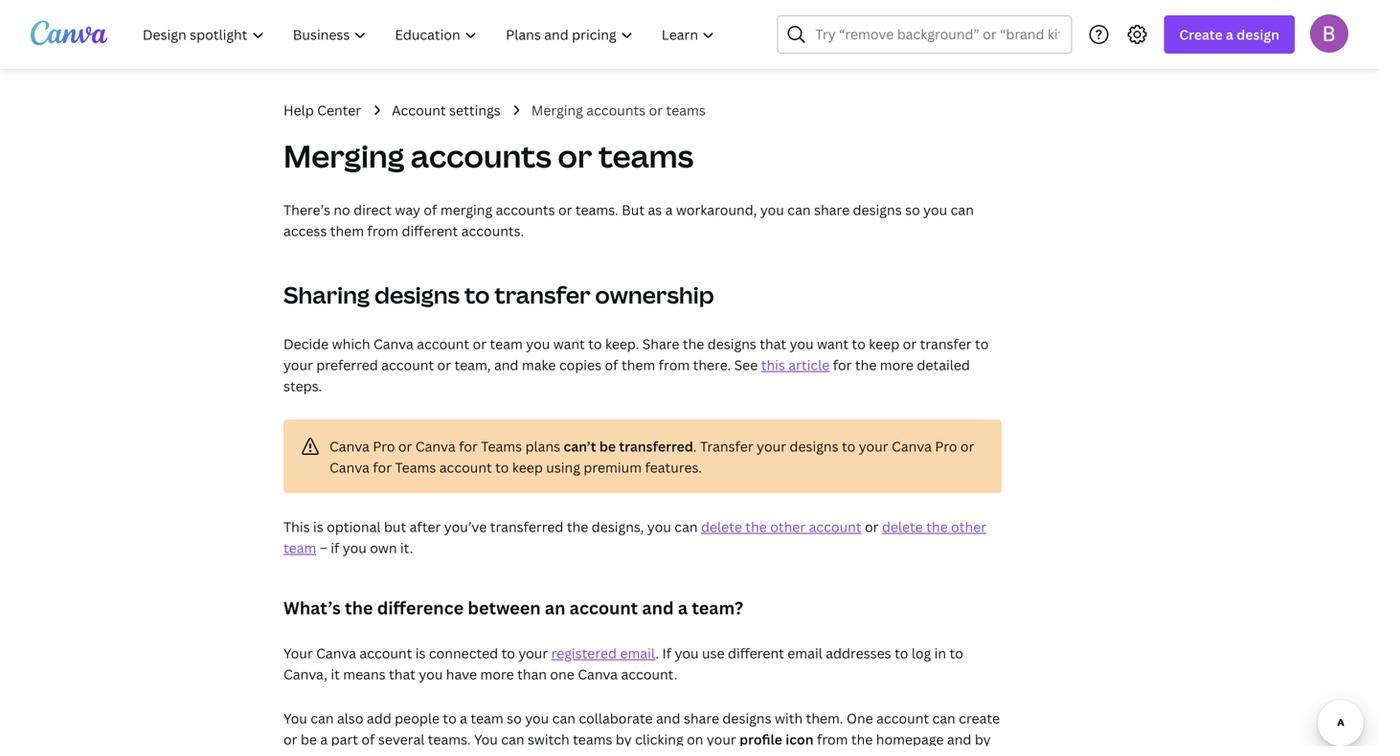 Task type: locate. For each thing, give the bounding box(es) containing it.
transfer
[[495, 279, 591, 310], [920, 335, 972, 353]]

want up article
[[817, 335, 849, 353]]

1 horizontal spatial other
[[951, 518, 987, 536]]

1 vertical spatial transfer
[[920, 335, 972, 353]]

1 vertical spatial for
[[459, 437, 478, 455]]

for up but
[[373, 458, 392, 477]]

1 vertical spatial different
[[728, 644, 784, 662]]

2 vertical spatial for
[[373, 458, 392, 477]]

0 horizontal spatial for
[[373, 458, 392, 477]]

decide which canva account or team you want to keep. share the designs that you want to keep or transfer to your preferred account or team, and make copies of them from there. see
[[284, 335, 989, 374]]

.
[[693, 437, 697, 455], [656, 644, 659, 662]]

of down add
[[361, 730, 375, 746]]

share
[[814, 201, 850, 219], [684, 709, 719, 727]]

pro down detailed
[[935, 437, 957, 455]]

it.
[[400, 539, 413, 557]]

can't
[[564, 437, 596, 455]]

share inside you can also add people to a team so you can collaborate and share designs with them. one account can create or be a part of several teams. you can switch teams by clicking on your
[[684, 709, 719, 727]]

be inside you can also add people to a team so you can collaborate and share designs with them. one account can create or be a part of several teams. you can switch teams by clicking on your
[[301, 730, 317, 746]]

0 vertical spatial so
[[905, 201, 920, 219]]

2 vertical spatial teams
[[573, 730, 613, 746]]

1 horizontal spatial more
[[880, 356, 914, 374]]

help
[[284, 101, 314, 119]]

0 vertical spatial different
[[402, 222, 458, 240]]

1 horizontal spatial teams
[[481, 437, 522, 455]]

what's the difference between an account and a team?
[[284, 596, 743, 620]]

1 vertical spatial team
[[284, 539, 316, 557]]

2 email from the left
[[788, 644, 823, 662]]

or
[[649, 101, 663, 119], [558, 135, 592, 177], [558, 201, 572, 219], [473, 335, 487, 353], [903, 335, 917, 353], [437, 356, 451, 374], [398, 437, 412, 455], [961, 437, 975, 455], [865, 518, 879, 536], [284, 730, 297, 746]]

1 vertical spatial you
[[474, 730, 498, 746]]

0 vertical spatial of
[[424, 201, 437, 219]]

1 horizontal spatial from
[[659, 356, 690, 374]]

your inside decide which canva account or team you want to keep. share the designs that you want to keep or transfer to your preferred account or team, and make copies of them from there. see
[[284, 356, 313, 374]]

account inside you can also add people to a team so you can collaborate and share designs with them. one account can create or be a part of several teams. you can switch teams by clicking on your
[[877, 709, 929, 727]]

decide
[[284, 335, 329, 353]]

0 horizontal spatial .
[[656, 644, 659, 662]]

the inside for the more detailed steps.
[[855, 356, 877, 374]]

1 horizontal spatial share
[[814, 201, 850, 219]]

teams inside you can also add people to a team so you can collaborate and share designs with them. one account can create or be a part of several teams. you can switch teams by clicking on your
[[573, 730, 613, 746]]

them inside decide which canva account or team you want to keep. share the designs that you want to keep or transfer to your preferred account or team, and make copies of them from there. see
[[622, 356, 655, 374]]

center
[[317, 101, 361, 119]]

and
[[494, 356, 519, 374], [642, 596, 674, 620], [656, 709, 680, 727]]

your inside you can also add people to a team so you can collaborate and share designs with them. one account can create or be a part of several teams. you can switch teams by clicking on your
[[707, 730, 736, 746]]

you
[[284, 709, 307, 727], [474, 730, 498, 746]]

more left detailed
[[880, 356, 914, 374]]

for right article
[[833, 356, 852, 374]]

0 vertical spatial more
[[880, 356, 914, 374]]

access
[[284, 222, 327, 240]]

1 vertical spatial teams
[[599, 135, 694, 177]]

a inside dropdown button
[[1226, 25, 1234, 44]]

you left the switch
[[474, 730, 498, 746]]

1 horizontal spatial for
[[459, 437, 478, 455]]

0 horizontal spatial keep
[[512, 458, 543, 477]]

pro
[[373, 437, 395, 455], [935, 437, 957, 455]]

0 horizontal spatial different
[[402, 222, 458, 240]]

is left connected
[[415, 644, 426, 662]]

for inside . transfer your designs to your canva pro or canva for teams account to keep using premium features.
[[373, 458, 392, 477]]

0 horizontal spatial of
[[361, 730, 375, 746]]

merging right settings
[[531, 101, 583, 119]]

and up if
[[642, 596, 674, 620]]

a down have
[[460, 709, 467, 727]]

with
[[775, 709, 803, 727]]

teams left the plans
[[481, 437, 522, 455]]

accounts inside there's no direct way of merging accounts or teams. but as a workaround, you can share designs so you can access them from different accounts.
[[496, 201, 555, 219]]

detailed
[[917, 356, 970, 374]]

0 vertical spatial and
[[494, 356, 519, 374]]

0 vertical spatial them
[[330, 222, 364, 240]]

share inside there's no direct way of merging accounts or teams. but as a workaround, you can share designs so you can access them from different accounts.
[[814, 201, 850, 219]]

a right as
[[665, 201, 673, 219]]

transferred right the 'you've'
[[490, 518, 564, 536]]

1 horizontal spatial merging
[[531, 101, 583, 119]]

2 other from the left
[[951, 518, 987, 536]]

them down no
[[330, 222, 364, 240]]

between
[[468, 596, 541, 620]]

share
[[642, 335, 679, 353]]

team down this
[[284, 539, 316, 557]]

merging down center
[[284, 135, 404, 177]]

1 vertical spatial .
[[656, 644, 659, 662]]

0 horizontal spatial you
[[284, 709, 307, 727]]

or inside you can also add people to a team so you can collaborate and share designs with them. one account can create or be a part of several teams. you can switch teams by clicking on your
[[284, 730, 297, 746]]

0 horizontal spatial that
[[389, 665, 416, 683]]

1 vertical spatial more
[[480, 665, 514, 683]]

of down keep.
[[605, 356, 618, 374]]

0 horizontal spatial email
[[620, 644, 656, 662]]

clicking
[[635, 730, 684, 746]]

2 pro from the left
[[935, 437, 957, 455]]

of inside decide which canva account or team you want to keep. share the designs that you want to keep or transfer to your preferred account or team, and make copies of them from there. see
[[605, 356, 618, 374]]

plans
[[525, 437, 560, 455]]

0 vertical spatial that
[[760, 335, 787, 353]]

0 horizontal spatial from
[[367, 222, 398, 240]]

copies
[[559, 356, 602, 374]]

for left the plans
[[459, 437, 478, 455]]

the inside decide which canva account or team you want to keep. share the designs that you want to keep or transfer to your preferred account or team, and make copies of them from there. see
[[683, 335, 704, 353]]

to
[[465, 279, 490, 310], [588, 335, 602, 353], [852, 335, 866, 353], [975, 335, 989, 353], [842, 437, 856, 455], [495, 458, 509, 477], [502, 644, 515, 662], [895, 644, 908, 662], [950, 644, 963, 662], [443, 709, 457, 727]]

teams. inside there's no direct way of merging accounts or teams. but as a workaround, you can share designs so you can access them from different accounts.
[[576, 201, 618, 219]]

designs inside decide which canva account or team you want to keep. share the designs that you want to keep or transfer to your preferred account or team, and make copies of them from there. see
[[708, 335, 757, 353]]

1 horizontal spatial be
[[599, 437, 616, 455]]

. left if
[[656, 644, 659, 662]]

0 horizontal spatial teams
[[395, 458, 436, 477]]

of right way
[[424, 201, 437, 219]]

merging accounts or teams
[[531, 101, 706, 119], [284, 135, 694, 177]]

1 horizontal spatial transferred
[[619, 437, 693, 455]]

0 horizontal spatial them
[[330, 222, 364, 240]]

2 delete from the left
[[882, 518, 923, 536]]

2 vertical spatial team
[[471, 709, 504, 727]]

different right use
[[728, 644, 784, 662]]

1 horizontal spatial them
[[622, 356, 655, 374]]

1 vertical spatial them
[[622, 356, 655, 374]]

what's
[[284, 596, 341, 620]]

. inside . transfer your designs to your canva pro or canva for teams account to keep using premium features.
[[693, 437, 697, 455]]

team up make
[[490, 335, 523, 353]]

1 horizontal spatial transfer
[[920, 335, 972, 353]]

want up copies
[[553, 335, 585, 353]]

design
[[1237, 25, 1280, 44]]

them down keep.
[[622, 356, 655, 374]]

is
[[313, 518, 323, 536], [415, 644, 426, 662]]

. for canva pro or canva for teams plans can't be transferred
[[693, 437, 697, 455]]

there's no direct way of merging accounts or teams. but as a workaround, you can share designs so you can access them from different accounts.
[[284, 201, 974, 240]]

collaborate
[[579, 709, 653, 727]]

0 horizontal spatial transferred
[[490, 518, 564, 536]]

0 vertical spatial merging
[[531, 101, 583, 119]]

pro up but
[[373, 437, 395, 455]]

want
[[553, 335, 585, 353], [817, 335, 849, 353]]

0 horizontal spatial is
[[313, 518, 323, 536]]

1 vertical spatial teams.
[[428, 730, 471, 746]]

0 vertical spatial .
[[693, 437, 697, 455]]

1 horizontal spatial keep
[[869, 335, 900, 353]]

teams inside . transfer your designs to your canva pro or canva for teams account to keep using premium features.
[[395, 458, 436, 477]]

1 vertical spatial from
[[659, 356, 690, 374]]

and up clicking
[[656, 709, 680, 727]]

1 vertical spatial teams
[[395, 458, 436, 477]]

teams
[[666, 101, 706, 119], [599, 135, 694, 177], [573, 730, 613, 746]]

0 vertical spatial transferred
[[619, 437, 693, 455]]

2 want from the left
[[817, 335, 849, 353]]

using
[[546, 458, 580, 477]]

registered
[[551, 644, 617, 662]]

2 horizontal spatial for
[[833, 356, 852, 374]]

email
[[620, 644, 656, 662], [788, 644, 823, 662]]

0 vertical spatial for
[[833, 356, 852, 374]]

you've
[[444, 518, 487, 536]]

keep
[[869, 335, 900, 353], [512, 458, 543, 477]]

teams.
[[576, 201, 618, 219], [428, 730, 471, 746]]

by
[[616, 730, 632, 746]]

accounts.
[[461, 222, 524, 240]]

can
[[788, 201, 811, 219], [951, 201, 974, 219], [675, 518, 698, 536], [311, 709, 334, 727], [552, 709, 576, 727], [932, 709, 956, 727], [501, 730, 524, 746]]

0 horizontal spatial delete
[[701, 518, 742, 536]]

1 pro from the left
[[373, 437, 395, 455]]

and left make
[[494, 356, 519, 374]]

teams
[[481, 437, 522, 455], [395, 458, 436, 477]]

0 vertical spatial transfer
[[495, 279, 591, 310]]

accounts
[[586, 101, 646, 119], [411, 135, 552, 177], [496, 201, 555, 219]]

from inside decide which canva account or team you want to keep. share the designs that you want to keep or transfer to your preferred account or team, and make copies of them from there. see
[[659, 356, 690, 374]]

from
[[367, 222, 398, 240], [659, 356, 690, 374]]

2 vertical spatial of
[[361, 730, 375, 746]]

that up 'this'
[[760, 335, 787, 353]]

pro inside . transfer your designs to your canva pro or canva for teams account to keep using premium features.
[[935, 437, 957, 455]]

– if you own it.
[[316, 539, 413, 557]]

the inside delete the other team
[[926, 518, 948, 536]]

transfer
[[700, 437, 754, 455]]

0 horizontal spatial transfer
[[495, 279, 591, 310]]

your canva account is connected to your registered email
[[284, 644, 656, 662]]

2 vertical spatial accounts
[[496, 201, 555, 219]]

transfer up make
[[495, 279, 591, 310]]

you
[[760, 201, 784, 219], [924, 201, 947, 219], [526, 335, 550, 353], [790, 335, 814, 353], [647, 518, 671, 536], [343, 539, 367, 557], [675, 644, 699, 662], [419, 665, 443, 683], [525, 709, 549, 727]]

1 horizontal spatial .
[[693, 437, 697, 455]]

designs,
[[592, 518, 644, 536]]

log
[[912, 644, 931, 662]]

0 vertical spatial from
[[367, 222, 398, 240]]

0 horizontal spatial want
[[553, 335, 585, 353]]

1 horizontal spatial email
[[788, 644, 823, 662]]

0 vertical spatial you
[[284, 709, 307, 727]]

1 horizontal spatial that
[[760, 335, 787, 353]]

1 vertical spatial be
[[301, 730, 317, 746]]

1 vertical spatial of
[[605, 356, 618, 374]]

you down canva,
[[284, 709, 307, 727]]

several
[[378, 730, 425, 746]]

0 vertical spatial keep
[[869, 335, 900, 353]]

1 vertical spatial accounts
[[411, 135, 552, 177]]

transfer up detailed
[[920, 335, 972, 353]]

0 horizontal spatial other
[[770, 518, 806, 536]]

1 horizontal spatial delete
[[882, 518, 923, 536]]

this
[[284, 518, 310, 536]]

sharing designs to transfer ownership
[[284, 279, 714, 310]]

transferred up 'features.'
[[619, 437, 693, 455]]

preferred
[[316, 356, 378, 374]]

1 vertical spatial keep
[[512, 458, 543, 477]]

this
[[761, 356, 785, 374]]

a
[[1226, 25, 1234, 44], [665, 201, 673, 219], [678, 596, 688, 620], [460, 709, 467, 727], [320, 730, 328, 746]]

Try "remove background" or "brand kit" search field
[[816, 16, 1060, 53]]

is right this
[[313, 518, 323, 536]]

more
[[880, 356, 914, 374], [480, 665, 514, 683]]

be up premium
[[599, 437, 616, 455]]

1 horizontal spatial is
[[415, 644, 426, 662]]

2 vertical spatial and
[[656, 709, 680, 727]]

email left addresses
[[788, 644, 823, 662]]

of inside there's no direct way of merging accounts or teams. but as a workaround, you can share designs so you can access them from different accounts.
[[424, 201, 437, 219]]

be left part
[[301, 730, 317, 746]]

0 vertical spatial teams.
[[576, 201, 618, 219]]

2 horizontal spatial of
[[605, 356, 618, 374]]

delete the other account link
[[701, 518, 862, 536]]

email up account.
[[620, 644, 656, 662]]

account inside . transfer your designs to your canva pro or canva for teams account to keep using premium features.
[[439, 458, 492, 477]]

create
[[1179, 25, 1223, 44]]

from down the share
[[659, 356, 690, 374]]

0 horizontal spatial pro
[[373, 437, 395, 455]]

optional
[[327, 518, 381, 536]]

delete
[[701, 518, 742, 536], [882, 518, 923, 536]]

add
[[367, 709, 391, 727]]

team inside decide which canva account or team you want to keep. share the designs that you want to keep or transfer to your preferred account or team, and make copies of them from there. see
[[490, 335, 523, 353]]

1 horizontal spatial so
[[905, 201, 920, 219]]

teams up 'after'
[[395, 458, 436, 477]]

0 horizontal spatial more
[[480, 665, 514, 683]]

more inside . if you use different email addresses to log in to canva, it means that you have more than one canva account.
[[480, 665, 514, 683]]

create a design
[[1179, 25, 1280, 44]]

delete the other team
[[284, 518, 987, 557]]

steps.
[[284, 377, 322, 395]]

0 horizontal spatial share
[[684, 709, 719, 727]]

0 horizontal spatial so
[[507, 709, 522, 727]]

0 horizontal spatial teams.
[[428, 730, 471, 746]]

of inside you can also add people to a team so you can collaborate and share designs with them. one account can create or be a part of several teams. you can switch teams by clicking on your
[[361, 730, 375, 746]]

1 vertical spatial merging
[[284, 135, 404, 177]]

canva
[[374, 335, 414, 353], [329, 437, 370, 455], [416, 437, 456, 455], [892, 437, 932, 455], [329, 458, 370, 477], [316, 644, 356, 662], [578, 665, 618, 683]]

from down 'direct'
[[367, 222, 398, 240]]

so inside you can also add people to a team so you can collaborate and share designs with them. one account can create or be a part of several teams. you can switch teams by clicking on your
[[507, 709, 522, 727]]

teams. left but
[[576, 201, 618, 219]]

different down way
[[402, 222, 458, 240]]

1 vertical spatial so
[[507, 709, 522, 727]]

1 horizontal spatial want
[[817, 335, 849, 353]]

1 delete from the left
[[701, 518, 742, 536]]

that right the means
[[389, 665, 416, 683]]

team inside you can also add people to a team so you can collaborate and share designs with them. one account can create or be a part of several teams. you can switch teams by clicking on your
[[471, 709, 504, 727]]

1 horizontal spatial teams.
[[576, 201, 618, 219]]

1 email from the left
[[620, 644, 656, 662]]

use
[[702, 644, 725, 662]]

. for your canva account is connected to your registered email
[[656, 644, 659, 662]]

1 horizontal spatial of
[[424, 201, 437, 219]]

a left design at the right top of page
[[1226, 25, 1234, 44]]

team down have
[[471, 709, 504, 727]]

teams. down people
[[428, 730, 471, 746]]

0 vertical spatial team
[[490, 335, 523, 353]]

1 vertical spatial share
[[684, 709, 719, 727]]

designs inside . transfer your designs to your canva pro or canva for teams account to keep using premium features.
[[790, 437, 839, 455]]

more down "your canva account is connected to your registered email"
[[480, 665, 514, 683]]

. up 'features.'
[[693, 437, 697, 455]]

0 horizontal spatial be
[[301, 730, 317, 746]]

after
[[410, 518, 441, 536]]

0 vertical spatial share
[[814, 201, 850, 219]]

1 horizontal spatial pro
[[935, 437, 957, 455]]

that inside decide which canva account or team you want to keep. share the designs that you want to keep or transfer to your preferred account or team, and make copies of them from there. see
[[760, 335, 787, 353]]

. inside . if you use different email addresses to log in to canva, it means that you have more than one canva account.
[[656, 644, 659, 662]]

1 horizontal spatial different
[[728, 644, 784, 662]]

way
[[395, 201, 420, 219]]



Task type: describe. For each thing, give the bounding box(es) containing it.
an
[[545, 596, 566, 620]]

registered email link
[[551, 644, 656, 662]]

as
[[648, 201, 662, 219]]

but
[[622, 201, 645, 219]]

if
[[331, 539, 339, 557]]

own
[[370, 539, 397, 557]]

means
[[343, 665, 386, 683]]

top level navigation element
[[130, 15, 731, 54]]

on
[[687, 730, 703, 746]]

you can also add people to a team so you can collaborate and share designs with them. one account can create or be a part of several teams. you can switch teams by clicking on your
[[284, 709, 1000, 746]]

this article link
[[761, 356, 830, 374]]

for inside for the more detailed steps.
[[833, 356, 852, 374]]

than
[[517, 665, 547, 683]]

that inside . if you use different email addresses to log in to canva, it means that you have more than one canva account.
[[389, 665, 416, 683]]

keep inside . transfer your designs to your canva pro or canva for teams account to keep using premium features.
[[512, 458, 543, 477]]

delete inside delete the other team
[[882, 518, 923, 536]]

other inside delete the other team
[[951, 518, 987, 536]]

difference
[[377, 596, 464, 620]]

your
[[284, 644, 313, 662]]

keep inside decide which canva account or team you want to keep. share the designs that you want to keep or transfer to your preferred account or team, and make copies of them from there. see
[[869, 335, 900, 353]]

keep.
[[605, 335, 639, 353]]

1 vertical spatial transferred
[[490, 518, 564, 536]]

help center link
[[284, 100, 361, 121]]

account
[[392, 101, 446, 119]]

account settings
[[392, 101, 501, 119]]

sharing
[[284, 279, 370, 310]]

one
[[550, 665, 575, 683]]

if
[[662, 644, 672, 662]]

0 vertical spatial merging accounts or teams
[[531, 101, 706, 119]]

switch
[[528, 730, 570, 746]]

help center
[[284, 101, 361, 119]]

you inside you can also add people to a team so you can collaborate and share designs with them. one account can create or be a part of several teams. you can switch teams by clicking on your
[[525, 709, 549, 727]]

from inside there's no direct way of merging accounts or teams. but as a workaround, you can share designs so you can access them from different accounts.
[[367, 222, 398, 240]]

it
[[331, 665, 340, 683]]

which
[[332, 335, 370, 353]]

different inside . if you use different email addresses to log in to canva, it means that you have more than one canva account.
[[728, 644, 784, 662]]

features.
[[645, 458, 702, 477]]

this is optional but after you've transferred the designs, you can delete the other account or
[[284, 518, 882, 536]]

. transfer your designs to your canva pro or canva for teams account to keep using premium features.
[[329, 437, 975, 477]]

0 vertical spatial be
[[599, 437, 616, 455]]

1 vertical spatial and
[[642, 596, 674, 620]]

them.
[[806, 709, 843, 727]]

–
[[320, 539, 327, 557]]

a left part
[[320, 730, 328, 746]]

1 vertical spatial merging accounts or teams
[[284, 135, 694, 177]]

team?
[[692, 596, 743, 620]]

connected
[[429, 644, 498, 662]]

them inside there's no direct way of merging accounts or teams. but as a workaround, you can share designs so you can access them from different accounts.
[[330, 222, 364, 240]]

team,
[[454, 356, 491, 374]]

designs inside you can also add people to a team so you can collaborate and share designs with them. one account can create or be a part of several teams. you can switch teams by clicking on your
[[723, 709, 772, 727]]

canva inside decide which canva account or team you want to keep. share the designs that you want to keep or transfer to your preferred account or team, and make copies of them from there. see
[[374, 335, 414, 353]]

transfer inside decide which canva account or team you want to keep. share the designs that you want to keep or transfer to your preferred account or team, and make copies of them from there. see
[[920, 335, 972, 353]]

there.
[[693, 356, 731, 374]]

but
[[384, 518, 406, 536]]

in
[[935, 644, 946, 662]]

make
[[522, 356, 556, 374]]

ownership
[[595, 279, 714, 310]]

create
[[959, 709, 1000, 727]]

create a design button
[[1164, 15, 1295, 54]]

account settings link
[[392, 100, 501, 121]]

settings
[[449, 101, 501, 119]]

one
[[847, 709, 873, 727]]

to inside you can also add people to a team so you can collaborate and share designs with them. one account can create or be a part of several teams. you can switch teams by clicking on your
[[443, 709, 457, 727]]

0 horizontal spatial merging
[[284, 135, 404, 177]]

addresses
[[826, 644, 891, 662]]

also
[[337, 709, 363, 727]]

workaround,
[[676, 201, 757, 219]]

merging accounts or teams link
[[531, 100, 706, 121]]

premium
[[584, 458, 642, 477]]

1 want from the left
[[553, 335, 585, 353]]

this article
[[761, 356, 830, 374]]

email inside . if you use different email addresses to log in to canva, it means that you have more than one canva account.
[[788, 644, 823, 662]]

1 other from the left
[[770, 518, 806, 536]]

more inside for the more detailed steps.
[[880, 356, 914, 374]]

account.
[[621, 665, 678, 683]]

0 vertical spatial accounts
[[586, 101, 646, 119]]

canva pro or canva for teams plans can't be transferred
[[329, 437, 693, 455]]

. if you use different email addresses to log in to canva, it means that you have more than one canva account.
[[284, 644, 963, 683]]

there's
[[284, 201, 330, 219]]

have
[[446, 665, 477, 683]]

0 vertical spatial is
[[313, 518, 323, 536]]

and inside you can also add people to a team so you can collaborate and share designs with them. one account can create or be a part of several teams. you can switch teams by clicking on your
[[656, 709, 680, 727]]

a left team?
[[678, 596, 688, 620]]

article
[[789, 356, 830, 374]]

0 vertical spatial teams
[[481, 437, 522, 455]]

see
[[734, 356, 758, 374]]

delete the other team link
[[284, 518, 987, 557]]

or inside there's no direct way of merging accounts or teams. but as a workaround, you can share designs so you can access them from different accounts.
[[558, 201, 572, 219]]

for the more detailed steps.
[[284, 356, 970, 395]]

so inside there's no direct way of merging accounts or teams. but as a workaround, you can share designs so you can access them from different accounts.
[[905, 201, 920, 219]]

canva inside . if you use different email addresses to log in to canva, it means that you have more than one canva account.
[[578, 665, 618, 683]]

team inside delete the other team
[[284, 539, 316, 557]]

part
[[331, 730, 358, 746]]

and inside decide which canva account or team you want to keep. share the designs that you want to keep or transfer to your preferred account or team, and make copies of them from there. see
[[494, 356, 519, 374]]

1 vertical spatial is
[[415, 644, 426, 662]]

designs inside there's no direct way of merging accounts or teams. but as a workaround, you can share designs so you can access them from different accounts.
[[853, 201, 902, 219]]

or inside . transfer your designs to your canva pro or canva for teams account to keep using premium features.
[[961, 437, 975, 455]]

0 vertical spatial teams
[[666, 101, 706, 119]]

different inside there's no direct way of merging accounts or teams. but as a workaround, you can share designs so you can access them from different accounts.
[[402, 222, 458, 240]]

bob builder image
[[1310, 14, 1349, 52]]

people
[[395, 709, 440, 727]]

canva,
[[284, 665, 328, 683]]

a inside there's no direct way of merging accounts or teams. but as a workaround, you can share designs so you can access them from different accounts.
[[665, 201, 673, 219]]

no
[[334, 201, 350, 219]]

teams. inside you can also add people to a team so you can collaborate and share designs with them. one account can create or be a part of several teams. you can switch teams by clicking on your
[[428, 730, 471, 746]]

1 horizontal spatial you
[[474, 730, 498, 746]]



Task type: vqa. For each thing, say whether or not it's contained in the screenshot.
a in DROPDOWN BUTTON
yes



